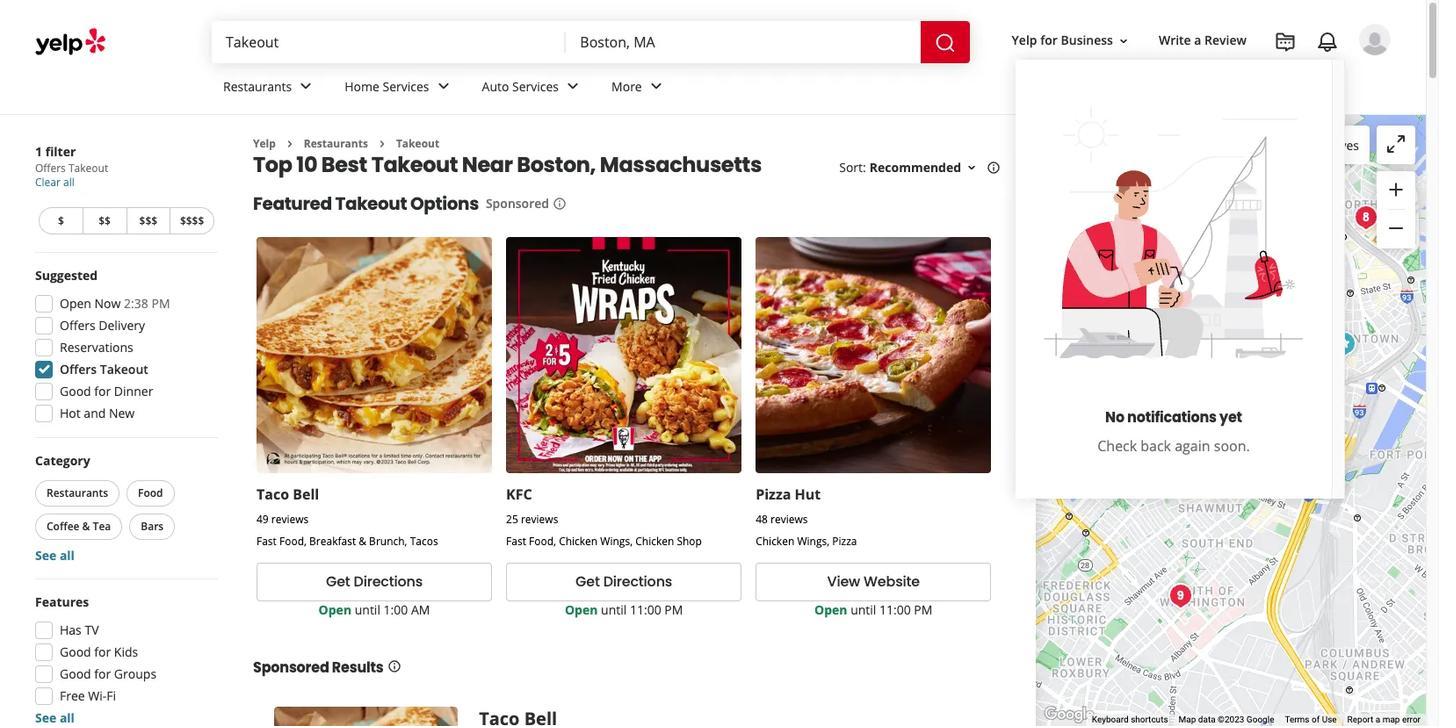 Task type: vqa. For each thing, say whether or not it's contained in the screenshot.
Parking at The Exchange ICON
no



Task type: describe. For each thing, give the bounding box(es) containing it.
wings, inside the kfc 25 reviews fast food, chicken wings, chicken shop
[[600, 534, 633, 549]]

11:00 for directions
[[630, 601, 661, 618]]

food, inside the taco bell 49 reviews fast food, breakfast & brunch, tacos
[[279, 534, 307, 549]]

24 chevron down v2 image for restaurants
[[295, 76, 316, 97]]

write a review
[[1159, 32, 1247, 49]]

0 vertical spatial restaurants link
[[209, 63, 331, 114]]

wings, inside pizza hut 48 reviews chicken wings, pizza
[[797, 534, 829, 549]]

restaurants for the restaurants button
[[47, 486, 108, 501]]

food
[[138, 486, 163, 501]]

good for good for dinner
[[60, 383, 91, 400]]

recommended button
[[870, 159, 979, 176]]

food, inside the kfc 25 reviews fast food, chicken wings, chicken shop
[[529, 534, 556, 549]]

16 chevron right v2 image
[[283, 137, 297, 151]]

get directions link for 25
[[506, 563, 742, 601]]

$$$
[[139, 213, 157, 228]]

terms of use
[[1285, 715, 1337, 725]]

offers takeout
[[60, 361, 148, 378]]

takeout inside 1 filter offers takeout clear all
[[68, 161, 108, 176]]

16 info v2 image for featured takeout options
[[553, 197, 567, 211]]

map for error
[[1383, 715, 1400, 725]]

near
[[462, 151, 513, 180]]

free
[[60, 688, 85, 705]]

services for home services
[[383, 78, 429, 95]]

good for kids
[[60, 644, 138, 661]]

all inside 1 filter offers takeout clear all
[[63, 175, 74, 190]]

hot and new
[[60, 405, 135, 422]]

search image
[[934, 32, 955, 53]]

taco bell 49 reviews fast food, breakfast & brunch, tacos
[[257, 485, 438, 549]]

results
[[332, 658, 384, 678]]

49
[[257, 512, 269, 527]]

good for dinner
[[60, 383, 153, 400]]

see
[[35, 547, 56, 564]]

coffee
[[47, 519, 79, 534]]

pizza hut link
[[756, 485, 821, 504]]

$$ button
[[82, 207, 126, 235]]

open for pizza hut
[[814, 601, 847, 618]]

keyboard
[[1092, 715, 1129, 725]]

offers inside 1 filter offers takeout clear all
[[35, 161, 66, 176]]

more link
[[597, 63, 681, 114]]

data
[[1198, 715, 1216, 725]]

tacos
[[410, 534, 438, 549]]

25
[[506, 512, 518, 527]]

for for business
[[1040, 32, 1058, 49]]

top 10 best takeout near boston, massachusetts
[[253, 151, 762, 180]]

auto
[[482, 78, 509, 95]]

until for hut
[[851, 601, 876, 618]]

open until 11:00 pm for website
[[814, 601, 933, 618]]

coffee & tea button
[[35, 514, 122, 540]]

google
[[1247, 715, 1274, 725]]

fi
[[107, 688, 116, 705]]

reservations
[[60, 339, 133, 356]]

bars
[[141, 519, 164, 534]]

delivery
[[99, 317, 145, 334]]

moves
[[1321, 137, 1359, 153]]

clear all link
[[35, 175, 74, 190]]

get for bell
[[326, 572, 350, 592]]

24 chevron down v2 image
[[562, 76, 583, 97]]

no notifications yet check back again soon.
[[1098, 408, 1250, 456]]

dinner
[[114, 383, 153, 400]]

keyboard shortcuts button
[[1092, 714, 1168, 727]]

& inside the taco bell 49 reviews fast food, breakfast & brunch, tacos
[[359, 534, 366, 549]]

restaurants for top restaurants link
[[223, 78, 292, 95]]

1 horizontal spatial pizza
[[832, 534, 857, 549]]

10
[[296, 151, 317, 180]]

auto services link
[[468, 63, 597, 114]]

get for 25
[[576, 572, 600, 592]]

1 vertical spatial all
[[60, 547, 75, 564]]

filter
[[45, 143, 76, 160]]

again
[[1175, 437, 1210, 456]]

1 vertical spatial restaurants link
[[304, 136, 368, 151]]

yelp link
[[253, 136, 276, 151]]

48
[[756, 512, 768, 527]]

no
[[1105, 408, 1124, 428]]

1:00
[[384, 601, 408, 618]]

view website link
[[756, 563, 991, 601]]

map region
[[880, 72, 1439, 727]]

featured
[[253, 192, 332, 216]]

has
[[60, 622, 82, 639]]

2:38
[[124, 295, 148, 312]]

get directions link for bell
[[257, 563, 492, 601]]

takeout down 'best'
[[335, 192, 407, 216]]

massachusetts
[[600, 151, 762, 180]]

11:00 for website
[[879, 601, 911, 618]]

tea
[[93, 519, 111, 534]]

write
[[1159, 32, 1191, 49]]

clear
[[35, 175, 61, 190]]

open for taco bell
[[319, 601, 352, 618]]

expand map image
[[1385, 133, 1407, 155]]

$$$$ button
[[170, 207, 214, 235]]

food button
[[127, 481, 174, 507]]

soon.
[[1214, 437, 1250, 456]]

write a review link
[[1152, 25, 1254, 57]]

features
[[35, 594, 89, 611]]

sponsored for sponsored results
[[253, 658, 329, 678]]

open until 11:00 pm for directions
[[565, 601, 683, 618]]

lotus test kitchen image
[[1307, 329, 1342, 364]]

projects image
[[1275, 32, 1296, 53]]

services for auto services
[[512, 78, 559, 95]]

reviews for view
[[771, 512, 808, 527]]

suggested
[[35, 267, 98, 284]]

bars button
[[129, 514, 175, 540]]

sort:
[[839, 159, 866, 176]]

new
[[109, 405, 135, 422]]

taco bell image
[[1327, 327, 1362, 362]]

notifications
[[1127, 408, 1217, 428]]

report
[[1347, 715, 1373, 725]]

tv
[[85, 622, 99, 639]]

offers for offers takeout
[[60, 361, 97, 378]]

fast inside the kfc 25 reviews fast food, chicken wings, chicken shop
[[506, 534, 526, 549]]

pressed cafe image
[[1090, 436, 1125, 471]]

2 chicken from the left
[[635, 534, 674, 549]]

auto services
[[482, 78, 559, 95]]

best
[[321, 151, 367, 180]]

get directions for 25
[[576, 572, 672, 592]]

greco image
[[1087, 383, 1122, 418]]

©2023
[[1218, 715, 1244, 725]]

coffee & tea
[[47, 519, 111, 534]]

review
[[1205, 32, 1247, 49]]

report a map error
[[1347, 715, 1421, 725]]

am
[[411, 601, 430, 618]]

map for moves
[[1292, 137, 1318, 153]]

open now 2:38 pm
[[60, 295, 170, 312]]

until for bell
[[355, 601, 380, 618]]



Task type: locate. For each thing, give the bounding box(es) containing it.
& left the tea
[[82, 519, 90, 534]]

0 horizontal spatial restaurants
[[47, 486, 108, 501]]

2 good from the top
[[60, 644, 91, 661]]

for inside 'button'
[[1040, 32, 1058, 49]]

brunch,
[[369, 534, 407, 549]]

hot
[[60, 405, 81, 422]]

for for groups
[[94, 666, 111, 683]]

Near text field
[[580, 33, 906, 52]]

16 chevron down v2 image for recommended
[[965, 161, 979, 175]]

2 horizontal spatial chicken
[[756, 534, 794, 549]]

1 horizontal spatial sponsored
[[486, 195, 549, 212]]

terms of use link
[[1285, 715, 1337, 725]]

16 info v2 image down boston,
[[553, 197, 567, 211]]

16 info v2 image for top 10 best takeout near boston, massachusetts
[[987, 161, 1001, 175]]

services left 24 chevron down v2 image
[[512, 78, 559, 95]]

$$
[[99, 213, 111, 228]]

now
[[94, 295, 121, 312]]

top
[[253, 151, 292, 180]]

2 horizontal spatial until
[[851, 601, 876, 618]]

24 chevron down v2 image inside more link
[[645, 76, 667, 97]]

0 vertical spatial offers
[[35, 161, 66, 176]]

1 services from the left
[[383, 78, 429, 95]]

0 horizontal spatial none field
[[226, 33, 552, 52]]

2 horizontal spatial 24 chevron down v2 image
[[645, 76, 667, 97]]

3 good from the top
[[60, 666, 91, 683]]

yelp inside yelp for business 'button'
[[1012, 32, 1037, 49]]

0 vertical spatial sponsored
[[486, 195, 549, 212]]

category
[[35, 452, 90, 469]]

0 horizontal spatial &
[[82, 519, 90, 534]]

search as map moves
[[1234, 137, 1359, 153]]

1 horizontal spatial map
[[1383, 715, 1400, 725]]

1 directions from the left
[[354, 572, 423, 592]]

0 horizontal spatial 16 chevron down v2 image
[[965, 161, 979, 175]]

for down good for kids
[[94, 666, 111, 683]]

reviews inside pizza hut 48 reviews chicken wings, pizza
[[771, 512, 808, 527]]

boston,
[[517, 151, 596, 180]]

1 vertical spatial good
[[60, 644, 91, 661]]

Find text field
[[226, 33, 552, 52]]

good up hot
[[60, 383, 91, 400]]

16 chevron down v2 image right business
[[1117, 34, 1131, 48]]

1 get from the left
[[326, 572, 350, 592]]

reviews down pizza hut link in the bottom of the page
[[771, 512, 808, 527]]

1 horizontal spatial 16 info v2 image
[[553, 197, 567, 211]]

1 horizontal spatial food,
[[529, 534, 556, 549]]

map
[[1179, 715, 1196, 725]]

3 24 chevron down v2 image from the left
[[645, 76, 667, 97]]

16 info v2 image right results
[[387, 660, 401, 674]]

taco bell link
[[257, 485, 319, 504]]

directions for taco bell
[[354, 572, 423, 592]]

1 horizontal spatial get
[[576, 572, 600, 592]]

get directions link
[[257, 563, 492, 601], [506, 563, 742, 601]]

24 chevron down v2 image left auto
[[433, 76, 454, 97]]

16 chevron down v2 image inside yelp for business 'button'
[[1117, 34, 1131, 48]]

2 get from the left
[[576, 572, 600, 592]]

& inside button
[[82, 519, 90, 534]]

2 vertical spatial 16 info v2 image
[[387, 660, 401, 674]]

reviews for get
[[271, 512, 309, 527]]

map left error
[[1383, 715, 1400, 725]]

subway image
[[1301, 297, 1336, 332]]

2 horizontal spatial reviews
[[771, 512, 808, 527]]

1 horizontal spatial none field
[[580, 33, 906, 52]]

use
[[1322, 715, 1337, 725]]

1 filter offers takeout clear all
[[35, 143, 108, 190]]

for up good for groups
[[94, 644, 111, 661]]

1 horizontal spatial 11:00
[[879, 601, 911, 618]]

chicken inside pizza hut 48 reviews chicken wings, pizza
[[756, 534, 794, 549]]

home services
[[345, 78, 429, 95]]

open until 11:00 pm
[[565, 601, 683, 618], [814, 601, 933, 618]]

sponsored down "top 10 best takeout near boston, massachusetts"
[[486, 195, 549, 212]]

services
[[383, 78, 429, 95], [512, 78, 559, 95]]

for for dinner
[[94, 383, 111, 400]]

kfc
[[506, 485, 532, 504]]

reviews down taco bell link
[[271, 512, 309, 527]]

2 horizontal spatial restaurants
[[304, 136, 368, 151]]

brad k. image
[[1359, 24, 1391, 55]]

0 horizontal spatial 24 chevron down v2 image
[[295, 76, 316, 97]]

group containing category
[[32, 452, 218, 565]]

1 vertical spatial sponsored
[[253, 658, 329, 678]]

offers down reservations
[[60, 361, 97, 378]]

for down 'offers takeout'
[[94, 383, 111, 400]]

1 horizontal spatial until
[[601, 601, 627, 618]]

all spice image
[[1163, 579, 1198, 614]]

0 horizontal spatial fast
[[257, 534, 277, 549]]

0 vertical spatial yelp
[[1012, 32, 1037, 49]]

search
[[1234, 137, 1273, 153]]

24 chevron down v2 image inside restaurants link
[[295, 76, 316, 97]]

for for kids
[[94, 644, 111, 661]]

0 vertical spatial restaurants
[[223, 78, 292, 95]]

until
[[355, 601, 380, 618], [601, 601, 627, 618], [851, 601, 876, 618]]

services inside home services link
[[383, 78, 429, 95]]

0 horizontal spatial pm
[[152, 295, 170, 312]]

report a map error link
[[1347, 715, 1421, 725]]

1 horizontal spatial directions
[[603, 572, 672, 592]]

None field
[[226, 33, 552, 52], [580, 33, 906, 52]]

0 horizontal spatial 16 info v2 image
[[387, 660, 401, 674]]

0 vertical spatial all
[[63, 175, 74, 190]]

1 vertical spatial offers
[[60, 317, 95, 334]]

yelp for business button
[[1005, 25, 1138, 57]]

0 horizontal spatial map
[[1292, 137, 1318, 153]]

1 until from the left
[[355, 601, 380, 618]]

1 vertical spatial 16 info v2 image
[[553, 197, 567, 211]]

1 get directions from the left
[[326, 572, 423, 592]]

0 horizontal spatial pizza
[[756, 485, 791, 504]]

1 wings, from the left
[[600, 534, 633, 549]]

16 chevron down v2 image right recommended
[[965, 161, 979, 175]]

2 directions from the left
[[603, 572, 672, 592]]

free wi-fi
[[60, 688, 116, 705]]

0 horizontal spatial get directions link
[[257, 563, 492, 601]]

pm down website
[[914, 601, 933, 618]]

1 horizontal spatial fast
[[506, 534, 526, 549]]

11:00
[[630, 601, 661, 618], [879, 601, 911, 618]]

pauli's image
[[1349, 200, 1384, 235]]

1 vertical spatial restaurants
[[304, 136, 368, 151]]

0 vertical spatial 16 info v2 image
[[987, 161, 1001, 175]]

&
[[82, 519, 90, 534], [359, 534, 366, 549]]

0 horizontal spatial get
[[326, 572, 350, 592]]

0 horizontal spatial directions
[[354, 572, 423, 592]]

reviews
[[271, 512, 309, 527], [521, 512, 558, 527], [771, 512, 808, 527]]

group
[[1377, 171, 1415, 249], [30, 267, 218, 428], [32, 452, 218, 565], [30, 594, 218, 727]]

1 none field from the left
[[226, 33, 552, 52]]

map
[[1292, 137, 1318, 153], [1383, 715, 1400, 725]]

wings, left shop
[[600, 534, 633, 549]]

0 horizontal spatial reviews
[[271, 512, 309, 527]]

back
[[1141, 437, 1171, 456]]

food, left breakfast
[[279, 534, 307, 549]]

user actions element
[[998, 22, 1415, 499]]

16 info v2 image right recommended popup button
[[987, 161, 1001, 175]]

shortcuts
[[1131, 715, 1168, 725]]

yelp left business
[[1012, 32, 1037, 49]]

1 horizontal spatial 16 chevron down v2 image
[[1117, 34, 1131, 48]]

24 chevron down v2 image inside home services link
[[433, 76, 454, 97]]

1 chicken from the left
[[559, 534, 598, 549]]

1 vertical spatial map
[[1383, 715, 1400, 725]]

open until 1:00 am
[[319, 601, 430, 618]]

food,
[[279, 534, 307, 549], [529, 534, 556, 549]]

0 horizontal spatial a
[[1194, 32, 1201, 49]]

sponsored results
[[253, 658, 384, 678]]

restaurants inside button
[[47, 486, 108, 501]]

0 horizontal spatial food,
[[279, 534, 307, 549]]

2 vertical spatial restaurants
[[47, 486, 108, 501]]

1 horizontal spatial &
[[359, 534, 366, 549]]

fast down 49
[[257, 534, 277, 549]]

view
[[827, 572, 860, 592]]

zoom in image
[[1385, 179, 1407, 200]]

pm for get
[[664, 601, 683, 618]]

bell
[[293, 485, 319, 504]]

1 vertical spatial pizza
[[832, 534, 857, 549]]

1 horizontal spatial get directions
[[576, 572, 672, 592]]

2 food, from the left
[[529, 534, 556, 549]]

none field up the home services
[[226, 33, 552, 52]]

groups
[[114, 666, 156, 683]]

restaurants right 16 chevron right v2 image
[[304, 136, 368, 151]]

2 open until 11:00 pm from the left
[[814, 601, 933, 618]]

0 horizontal spatial sponsored
[[253, 658, 329, 678]]

1 horizontal spatial chicken
[[635, 534, 674, 549]]

1 11:00 from the left
[[630, 601, 661, 618]]

a right report
[[1376, 715, 1380, 725]]

$ button
[[39, 207, 82, 235]]

yelp
[[1012, 32, 1037, 49], [253, 136, 276, 151]]

2 11:00 from the left
[[879, 601, 911, 618]]

pm for view
[[914, 601, 933, 618]]

fast down 25 at bottom left
[[506, 534, 526, 549]]

all
[[63, 175, 74, 190], [60, 547, 75, 564]]

1 reviews from the left
[[271, 512, 309, 527]]

directions down the kfc 25 reviews fast food, chicken wings, chicken shop
[[603, 572, 672, 592]]

3 until from the left
[[851, 601, 876, 618]]

sponsored left results
[[253, 658, 329, 678]]

open for kfc
[[565, 601, 598, 618]]

1 fast from the left
[[257, 534, 277, 549]]

notifications image
[[1317, 32, 1338, 53]]

restaurants button
[[35, 481, 120, 507]]

1 horizontal spatial reviews
[[521, 512, 558, 527]]

reviews inside the kfc 25 reviews fast food, chicken wings, chicken shop
[[521, 512, 558, 527]]

has tv
[[60, 622, 99, 639]]

mike & patty's - boston image
[[1227, 403, 1263, 438]]

group containing suggested
[[30, 267, 218, 428]]

offers for offers delivery
[[60, 317, 95, 334]]

0 vertical spatial a
[[1194, 32, 1201, 49]]

business
[[1061, 32, 1113, 49]]

fast inside the taco bell 49 reviews fast food, breakfast & brunch, tacos
[[257, 534, 277, 549]]

0 horizontal spatial get directions
[[326, 572, 423, 592]]

map data ©2023 google
[[1179, 715, 1274, 725]]

food, down kfc 'link'
[[529, 534, 556, 549]]

offers delivery
[[60, 317, 145, 334]]

0 horizontal spatial until
[[355, 601, 380, 618]]

restaurants up yelp link
[[223, 78, 292, 95]]

2 services from the left
[[512, 78, 559, 95]]

good for good for kids
[[60, 644, 91, 661]]

all right clear
[[63, 175, 74, 190]]

view website
[[827, 572, 920, 592]]

featured takeout options
[[253, 192, 479, 216]]

1 horizontal spatial yelp
[[1012, 32, 1037, 49]]

restaurants up coffee & tea
[[47, 486, 108, 501]]

wi-
[[88, 688, 107, 705]]

for left business
[[1040, 32, 1058, 49]]

map right 'as'
[[1292, 137, 1318, 153]]

a right write on the top of page
[[1194, 32, 1201, 49]]

reviews inside the taco bell 49 reviews fast food, breakfast & brunch, tacos
[[271, 512, 309, 527]]

16 info v2 image
[[987, 161, 1001, 175], [553, 197, 567, 211], [387, 660, 401, 674]]

a for write
[[1194, 32, 1201, 49]]

pizza up the 48
[[756, 485, 791, 504]]

1 horizontal spatial a
[[1376, 715, 1380, 725]]

1 good from the top
[[60, 383, 91, 400]]

open
[[60, 295, 91, 312], [319, 601, 352, 618], [565, 601, 598, 618], [814, 601, 847, 618]]

keyboard shortcuts
[[1092, 715, 1168, 725]]

3 reviews from the left
[[771, 512, 808, 527]]

24 chevron down v2 image left home
[[295, 76, 316, 97]]

restaurants link up yelp link
[[209, 63, 331, 114]]

restaurants link right 16 chevron right v2 image
[[304, 136, 368, 151]]

1 horizontal spatial pm
[[664, 601, 683, 618]]

2 until from the left
[[601, 601, 627, 618]]

24 chevron down v2 image
[[295, 76, 316, 97], [433, 76, 454, 97], [645, 76, 667, 97]]

get directions link down brunch,
[[257, 563, 492, 601]]

offers up reservations
[[60, 317, 95, 334]]

0 vertical spatial map
[[1292, 137, 1318, 153]]

1 get directions link from the left
[[257, 563, 492, 601]]

takeout right 16 chevron right v2 icon
[[396, 136, 439, 151]]

0 vertical spatial good
[[60, 383, 91, 400]]

1 horizontal spatial 24 chevron down v2 image
[[433, 76, 454, 97]]

check
[[1098, 437, 1137, 456]]

takeout
[[396, 136, 439, 151], [371, 151, 458, 180], [68, 161, 108, 176], [335, 192, 407, 216], [100, 361, 148, 378]]

2 fast from the left
[[506, 534, 526, 549]]

1 horizontal spatial wings,
[[797, 534, 829, 549]]

chicken
[[559, 534, 598, 549], [635, 534, 674, 549], [756, 534, 794, 549]]

wings, down hut
[[797, 534, 829, 549]]

options
[[410, 192, 479, 216]]

get down breakfast
[[326, 572, 350, 592]]

takeout up dinner
[[100, 361, 148, 378]]

pm down shop
[[664, 601, 683, 618]]

error illustration image
[[1024, 88, 1323, 387]]

2 24 chevron down v2 image from the left
[[433, 76, 454, 97]]

1 horizontal spatial get directions link
[[506, 563, 742, 601]]

2 get directions from the left
[[576, 572, 672, 592]]

reviews right 25 at bottom left
[[521, 512, 558, 527]]

a for report
[[1376, 715, 1380, 725]]

2 reviews from the left
[[521, 512, 558, 527]]

24 chevron down v2 image for home services
[[433, 76, 454, 97]]

16 chevron down v2 image
[[1117, 34, 1131, 48], [965, 161, 979, 175]]

takeout link
[[396, 136, 439, 151]]

none field up business categories "element" at the top
[[580, 33, 906, 52]]

services right home
[[383, 78, 429, 95]]

get directions down the kfc 25 reviews fast food, chicken wings, chicken shop
[[576, 572, 672, 592]]

1 horizontal spatial restaurants
[[223, 78, 292, 95]]

0 horizontal spatial 11:00
[[630, 601, 661, 618]]

None search field
[[212, 21, 973, 63]]

good up free at bottom
[[60, 666, 91, 683]]

2 get directions link from the left
[[506, 563, 742, 601]]

yelp for yelp link
[[253, 136, 276, 151]]

kfc link
[[506, 485, 532, 504]]

1 food, from the left
[[279, 534, 307, 549]]

good for good for groups
[[60, 666, 91, 683]]

good down has tv
[[60, 644, 91, 661]]

directions up "1:00"
[[354, 572, 423, 592]]

restaurants inside business categories "element"
[[223, 78, 292, 95]]

0 horizontal spatial wings,
[[600, 534, 633, 549]]

google image
[[1040, 704, 1098, 727]]

directions for kfc
[[603, 572, 672, 592]]

0 vertical spatial 16 chevron down v2 image
[[1117, 34, 1131, 48]]

get directions link down the kfc 25 reviews fast food, chicken wings, chicken shop
[[506, 563, 742, 601]]

takeout down filter
[[68, 161, 108, 176]]

24 chevron down v2 image right more
[[645, 76, 667, 97]]

16 chevron right v2 image
[[375, 137, 389, 151]]

group containing features
[[30, 594, 218, 727]]

as
[[1276, 137, 1289, 153]]

of
[[1312, 715, 1320, 725]]

1 vertical spatial a
[[1376, 715, 1380, 725]]

1 24 chevron down v2 image from the left
[[295, 76, 316, 97]]

$$$ button
[[126, 207, 170, 235]]

home
[[345, 78, 379, 95]]

sponsored for sponsored
[[486, 195, 549, 212]]

none field find
[[226, 33, 552, 52]]

pizza up view
[[832, 534, 857, 549]]

until for 25
[[601, 601, 627, 618]]

get down the kfc 25 reviews fast food, chicken wings, chicken shop
[[576, 572, 600, 592]]

1 horizontal spatial open until 11:00 pm
[[814, 601, 933, 618]]

get directions for bell
[[326, 572, 423, 592]]

1 open until 11:00 pm from the left
[[565, 601, 683, 618]]

2 horizontal spatial 16 info v2 image
[[987, 161, 1001, 175]]

2 none field from the left
[[580, 33, 906, 52]]

16 chevron down v2 image for yelp for business
[[1117, 34, 1131, 48]]

a
[[1194, 32, 1201, 49], [1376, 715, 1380, 725]]

3 chicken from the left
[[756, 534, 794, 549]]

breakfast
[[309, 534, 356, 549]]

offers
[[35, 161, 66, 176], [60, 317, 95, 334], [60, 361, 97, 378]]

business categories element
[[209, 63, 1391, 114]]

0 vertical spatial pizza
[[756, 485, 791, 504]]

16 chevron down v2 image inside recommended popup button
[[965, 161, 979, 175]]

1 vertical spatial yelp
[[253, 136, 276, 151]]

2 wings, from the left
[[797, 534, 829, 549]]

pizza hut 48 reviews chicken wings, pizza
[[756, 485, 857, 549]]

0 horizontal spatial services
[[383, 78, 429, 95]]

yelp left 16 chevron right v2 image
[[253, 136, 276, 151]]

& left brunch,
[[359, 534, 366, 549]]

yelp for yelp for business
[[1012, 32, 1037, 49]]

all right see on the bottom left of the page
[[60, 547, 75, 564]]

taco
[[257, 485, 289, 504]]

website
[[864, 572, 920, 592]]

zoom out image
[[1385, 218, 1407, 239]]

2 horizontal spatial pm
[[914, 601, 933, 618]]

1 horizontal spatial services
[[512, 78, 559, 95]]

1 vertical spatial 16 chevron down v2 image
[[965, 161, 979, 175]]

takeout up the 'options'
[[371, 151, 458, 180]]

more
[[612, 78, 642, 95]]

offers down filter
[[35, 161, 66, 176]]

2 vertical spatial offers
[[60, 361, 97, 378]]

hut
[[795, 485, 821, 504]]

fast
[[257, 534, 277, 549], [506, 534, 526, 549]]

0 horizontal spatial chicken
[[559, 534, 598, 549]]

services inside the auto services link
[[512, 78, 559, 95]]

$
[[58, 213, 64, 228]]

yelp for business
[[1012, 32, 1113, 49]]

2 vertical spatial good
[[60, 666, 91, 683]]

pizza
[[756, 485, 791, 504], [832, 534, 857, 549]]

none field near
[[580, 33, 906, 52]]

recommended
[[870, 159, 961, 176]]

0 horizontal spatial open until 11:00 pm
[[565, 601, 683, 618]]

0 horizontal spatial yelp
[[253, 136, 276, 151]]

kfc 25 reviews fast food, chicken wings, chicken shop
[[506, 485, 702, 549]]

get directions up open until 1:00 am
[[326, 572, 423, 592]]

pm right 2:38
[[152, 295, 170, 312]]

24 chevron down v2 image for more
[[645, 76, 667, 97]]



